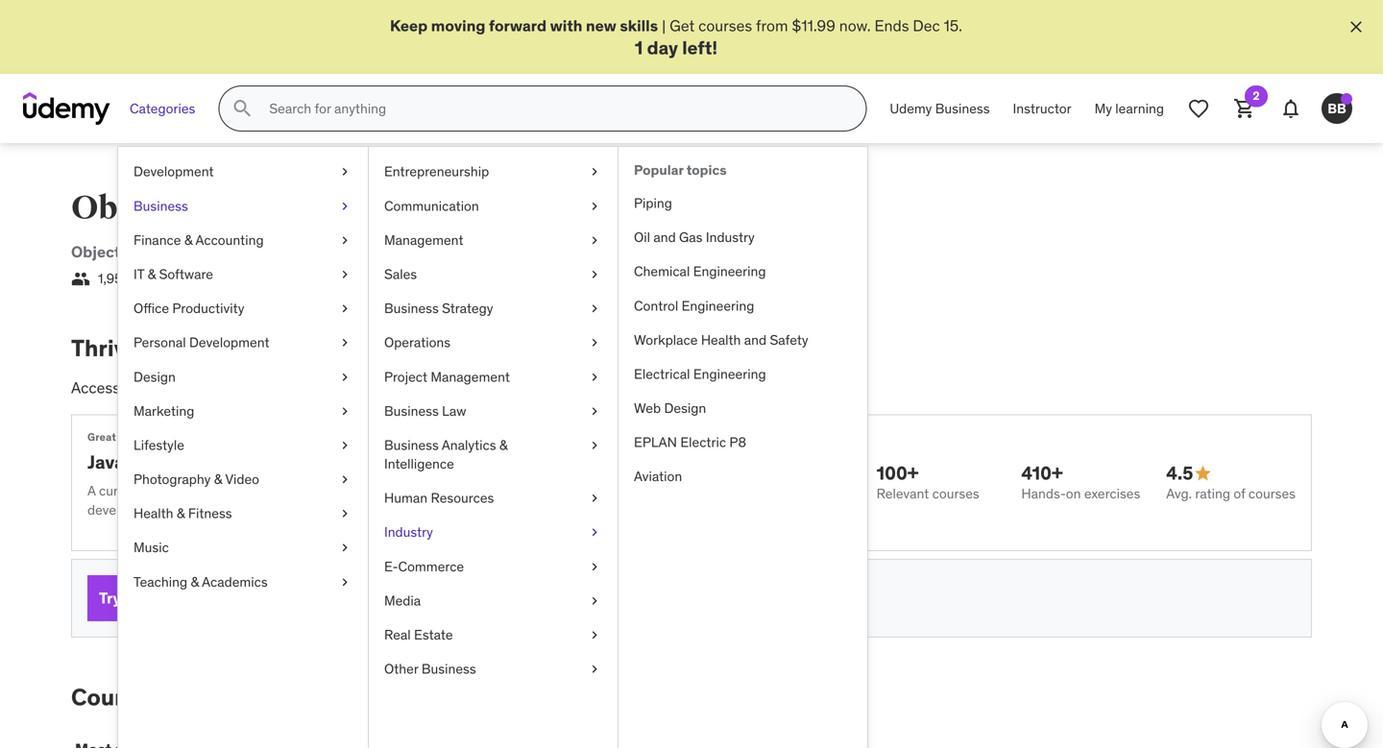 Task type: vqa. For each thing, say whether or not it's contained in the screenshot.
/
no



Task type: locate. For each thing, give the bounding box(es) containing it.
xsmall image inside management link
[[587, 231, 602, 250]]

development
[[134, 163, 214, 180], [369, 242, 467, 262], [189, 334, 270, 351]]

piping link
[[619, 186, 868, 221]]

& right it
[[148, 266, 156, 283]]

personal down the office
[[134, 334, 186, 351]]

business for business
[[134, 197, 188, 215]]

xsmall image left control
[[587, 299, 602, 318]]

curated up business law
[[350, 378, 402, 398]]

xsmall image for office productivity
[[337, 299, 353, 318]]

410+
[[1022, 462, 1063, 485]]

a inside great for java developers a curated collection of courses and hands-on practice exercises to help you advance as a java developer.
[[612, 482, 619, 500]]

top-
[[223, 378, 252, 398]]

& right 'finance'
[[184, 231, 193, 249]]

business inside business analytics & intelligence
[[384, 437, 439, 454]]

you inside great for java developers a curated collection of courses and hands-on practice exercises to help you advance as a java developer.
[[517, 482, 539, 500]]

xsmall image for management
[[587, 231, 602, 250]]

teaching
[[134, 573, 187, 591]]

management up law
[[431, 368, 510, 385]]

2 vertical spatial to
[[166, 683, 189, 712]]

small image up rating
[[1194, 464, 1213, 483]]

0 horizontal spatial curated
[[99, 482, 145, 500]]

personal up web
[[589, 378, 649, 398]]

0 vertical spatial management
[[384, 231, 464, 249]]

programming for relates
[[192, 242, 293, 262]]

1 horizontal spatial small image
[[1194, 464, 1213, 483]]

xsmall image for operations
[[587, 334, 602, 352]]

a
[[124, 378, 132, 398], [577, 378, 585, 398], [612, 482, 619, 500]]

2 horizontal spatial to
[[473, 482, 485, 500]]

design down in
[[134, 368, 176, 385]]

design inside industry element
[[664, 400, 706, 417]]

1 vertical spatial oriented
[[124, 242, 189, 262]]

operations
[[384, 334, 451, 351]]

xsmall image inside other business link
[[587, 660, 602, 679]]

communication
[[384, 197, 479, 215]]

0 vertical spatial curated
[[350, 378, 402, 398]]

0 horizontal spatial a
[[124, 378, 132, 398]]

and inside great for java developers a curated collection of courses and hands-on practice exercises to help you advance as a java developer.
[[275, 482, 298, 500]]

business up intelligence
[[384, 437, 439, 454]]

xsmall image for development
[[337, 163, 353, 181]]

0 horizontal spatial on
[[343, 482, 358, 500]]

a right "roles"
[[577, 378, 585, 398]]

xsmall image inside the design link
[[337, 368, 353, 387]]

collection up marketing at the left
[[136, 378, 202, 398]]

xsmall image for marketing
[[337, 402, 353, 421]]

engineering for electrical engineering
[[693, 366, 766, 383]]

in
[[144, 334, 165, 363]]

business up 'finance'
[[134, 197, 188, 215]]

oil and gas industry
[[634, 229, 755, 246]]

0 vertical spatial engineering
[[693, 263, 766, 280]]

business down access a collection of top-rated courses curated for in-demand roles with a personal plan subscription.
[[384, 402, 439, 420]]

management link
[[369, 223, 618, 257]]

oil
[[634, 229, 650, 246]]

courses right relevant
[[933, 485, 980, 502]]

xsmall image inside communication link
[[587, 197, 602, 216]]

0 vertical spatial and
[[654, 229, 676, 246]]

access a collection of top-rated courses curated for in-demand roles with a personal plan subscription.
[[71, 378, 775, 398]]

for right great
[[119, 430, 134, 444]]

xsmall image inside entrepreneurship link
[[587, 163, 602, 181]]

with left new
[[550, 16, 583, 36]]

xsmall image inside e-commerce link
[[587, 558, 602, 576]]

you right get
[[236, 683, 275, 712]]

teaching & academics
[[134, 573, 268, 591]]

xsmall image up object oriented programming courses
[[337, 163, 353, 181]]

2 vertical spatial personal
[[124, 588, 189, 608]]

with inside thrive in your career 'element'
[[544, 378, 573, 398]]

0 horizontal spatial plan
[[192, 588, 224, 608]]

xsmall image inside the real estate link
[[587, 626, 602, 645]]

development up sales
[[369, 242, 467, 262]]

0 horizontal spatial for
[[119, 430, 134, 444]]

xsmall image for business law
[[587, 402, 602, 421]]

1 horizontal spatial on
[[1066, 485, 1081, 502]]

xsmall image left electrical
[[587, 368, 602, 387]]

xsmall image for personal development
[[337, 334, 353, 352]]

1 horizontal spatial programming
[[326, 188, 543, 228]]

0 vertical spatial with
[[550, 16, 583, 36]]

courses right "rated"
[[292, 378, 346, 398]]

and right oil
[[654, 229, 676, 246]]

& right teaching
[[191, 573, 199, 591]]

xsmall image for business
[[337, 197, 353, 216]]

1 vertical spatial programming
[[192, 242, 293, 262]]

cancel
[[545, 589, 586, 607]]

2 horizontal spatial and
[[744, 331, 767, 349]]

collection up health & fitness
[[148, 482, 207, 500]]

1 horizontal spatial exercises
[[1084, 485, 1141, 502]]

2 horizontal spatial a
[[612, 482, 619, 500]]

for left free
[[228, 588, 249, 608]]

xsmall image inside office productivity link
[[337, 299, 353, 318]]

java developers link
[[87, 450, 227, 473]]

design
[[134, 368, 176, 385], [664, 400, 706, 417]]

lifestyle
[[134, 437, 184, 454]]

with right "roles"
[[544, 378, 573, 398]]

try
[[99, 588, 121, 608]]

xsmall image
[[337, 197, 353, 216], [587, 197, 602, 216], [337, 231, 353, 250], [337, 265, 353, 284], [587, 265, 602, 284], [337, 299, 353, 318], [337, 334, 353, 352], [587, 334, 602, 352], [587, 402, 602, 421], [587, 436, 602, 455], [587, 489, 602, 508], [337, 505, 353, 523], [337, 539, 353, 558], [587, 558, 602, 576], [587, 626, 602, 645], [587, 660, 602, 679]]

1 vertical spatial with
[[544, 378, 573, 398]]

industry down human
[[384, 524, 433, 541]]

xsmall image inside it & software link
[[337, 265, 353, 284]]

small image left 1,958,817
[[71, 269, 90, 289]]

0 vertical spatial development
[[134, 163, 214, 180]]

xsmall image left project
[[337, 368, 353, 387]]

xsmall image down the as
[[587, 523, 602, 542]]

business analytics & intelligence link
[[369, 428, 618, 481]]

1 vertical spatial small image
[[1194, 464, 1213, 483]]

xsmall image inside business law link
[[587, 402, 602, 421]]

hands-
[[301, 482, 343, 500]]

0 horizontal spatial you
[[236, 683, 275, 712]]

oriented up 1,958,817 learners
[[124, 242, 189, 262]]

of left top-
[[206, 378, 219, 398]]

industry
[[706, 229, 755, 246], [384, 524, 433, 541]]

dec
[[913, 16, 940, 36]]

on
[[343, 482, 358, 500], [1066, 485, 1081, 502]]

xsmall image inside project management link
[[587, 368, 602, 387]]

electric
[[680, 434, 726, 451]]

xsmall image for human resources
[[587, 489, 602, 508]]

engineering down workplace health and safety
[[693, 366, 766, 383]]

xsmall image inside industry link
[[587, 523, 602, 542]]

0 vertical spatial personal
[[134, 334, 186, 351]]

human resources
[[384, 490, 494, 507]]

object up 'finance'
[[71, 188, 174, 228]]

0 horizontal spatial exercises
[[414, 482, 470, 500]]

& right analytics
[[499, 437, 508, 454]]

development down 'categories' "dropdown button"
[[134, 163, 214, 180]]

control
[[634, 297, 679, 314]]

you right help
[[517, 482, 539, 500]]

xsmall image for it & software
[[337, 265, 353, 284]]

object up 1,958,817
[[71, 242, 120, 262]]

oriented up accounting
[[180, 188, 320, 228]]

curated up "developer."
[[99, 482, 145, 500]]

your
[[170, 334, 218, 363]]

2 vertical spatial development
[[189, 334, 270, 351]]

day
[[647, 36, 678, 59]]

to left get
[[166, 683, 189, 712]]

practice
[[361, 482, 410, 500]]

&
[[184, 231, 193, 249], [148, 266, 156, 283], [499, 437, 508, 454], [214, 471, 222, 488], [177, 505, 185, 522], [191, 573, 199, 591]]

analytics
[[442, 437, 496, 454]]

industry down piping link
[[706, 229, 755, 246]]

xsmall image inside business link
[[337, 197, 353, 216]]

instructor
[[1013, 100, 1072, 117]]

courses inside great for java developers a curated collection of courses and hands-on practice exercises to help you advance as a java developer.
[[225, 482, 272, 500]]

and left hands-
[[275, 482, 298, 500]]

1 horizontal spatial design
[[664, 400, 706, 417]]

other business
[[384, 661, 476, 678]]

safety
[[770, 331, 808, 349]]

xsmall image inside "teaching & academics" link
[[337, 573, 353, 592]]

in-
[[428, 378, 447, 398]]

management
[[384, 231, 464, 249], [431, 368, 510, 385]]

0 vertical spatial object
[[71, 188, 174, 228]]

1 vertical spatial you
[[236, 683, 275, 712]]

xsmall image left oil
[[587, 231, 602, 250]]

engineering down 'oil and gas industry' link
[[693, 263, 766, 280]]

1 vertical spatial industry
[[384, 524, 433, 541]]

development link up sales
[[369, 242, 467, 262]]

xsmall image inside business strategy link
[[587, 299, 602, 318]]

electrical
[[634, 366, 690, 383]]

xsmall image inside 'marketing' link
[[337, 402, 353, 421]]

xsmall image inside human resources link
[[587, 489, 602, 508]]

xsmall image inside sales 'link'
[[587, 265, 602, 284]]

fitness
[[188, 505, 232, 522]]

xsmall image
[[337, 163, 353, 181], [587, 163, 602, 181], [587, 231, 602, 250], [587, 299, 602, 318], [337, 368, 353, 387], [587, 368, 602, 387], [337, 402, 353, 421], [337, 436, 353, 455], [337, 470, 353, 489], [587, 523, 602, 542], [337, 573, 353, 592], [587, 592, 602, 611]]

1 object from the top
[[71, 188, 174, 228]]

1 vertical spatial for
[[119, 430, 134, 444]]

business for business analytics & intelligence
[[384, 437, 439, 454]]

xsmall image inside finance & accounting link
[[337, 231, 353, 250]]

personal
[[134, 334, 186, 351], [589, 378, 649, 398], [124, 588, 189, 608]]

chemical
[[634, 263, 690, 280]]

small image
[[71, 269, 90, 289], [1194, 464, 1213, 483]]

0 vertical spatial design
[[134, 368, 176, 385]]

410+ hands-on exercises
[[1022, 462, 1141, 502]]

media link
[[369, 584, 618, 618]]

instructor link
[[1002, 86, 1083, 132]]

& inside finance & accounting link
[[184, 231, 193, 249]]

0 horizontal spatial small image
[[71, 269, 90, 289]]

curated inside great for java developers a curated collection of courses and hands-on practice exercises to help you advance as a java developer.
[[99, 482, 145, 500]]

it & software
[[134, 266, 213, 283]]

4.5
[[1166, 462, 1194, 485]]

advance
[[542, 482, 592, 500]]

to left help
[[473, 482, 485, 500]]

free
[[252, 588, 281, 608]]

try personal plan for free
[[99, 588, 281, 608]]

of up fitness
[[210, 482, 222, 500]]

& left video
[[214, 471, 222, 488]]

xsmall image for music
[[337, 539, 353, 558]]

oriented for object oriented programming courses
[[180, 188, 320, 228]]

exercises inside great for java developers a curated collection of courses and hands-on practice exercises to help you advance as a java developer.
[[414, 482, 470, 500]]

0 vertical spatial programming
[[326, 188, 543, 228]]

0 vertical spatial plan
[[653, 378, 683, 398]]

0 horizontal spatial health
[[134, 505, 173, 522]]

development link down "submit search" image
[[118, 155, 368, 189]]

& left fitness
[[177, 505, 185, 522]]

anytime.
[[590, 589, 641, 607]]

2 vertical spatial for
[[228, 588, 249, 608]]

health up music on the bottom
[[134, 505, 173, 522]]

xsmall image left at
[[337, 573, 353, 592]]

1 horizontal spatial and
[[654, 229, 676, 246]]

business strategy
[[384, 300, 493, 317]]

xsmall image inside development link
[[337, 163, 353, 181]]

management down the 'communication'
[[384, 231, 464, 249]]

1 horizontal spatial for
[[228, 588, 249, 608]]

it
[[134, 266, 144, 283]]

2 vertical spatial and
[[275, 482, 298, 500]]

teaching & academics link
[[118, 565, 368, 599]]

xsmall image inside health & fitness link
[[337, 505, 353, 523]]

0 vertical spatial oriented
[[180, 188, 320, 228]]

1 horizontal spatial you
[[517, 482, 539, 500]]

& inside health & fitness link
[[177, 505, 185, 522]]

control engineering
[[634, 297, 755, 314]]

exercises left avg.
[[1084, 485, 1141, 502]]

xsmall image up great for java developers a curated collection of courses and hands-on practice exercises to help you advance as a java developer.
[[337, 402, 353, 421]]

great
[[87, 430, 116, 444]]

1 vertical spatial design
[[664, 400, 706, 417]]

1 vertical spatial curated
[[99, 482, 145, 500]]

and left 'safety'
[[744, 331, 767, 349]]

xsmall image inside operations "link"
[[587, 334, 602, 352]]

health up electrical engineering
[[701, 331, 741, 349]]

business up the operations
[[384, 300, 439, 317]]

object
[[71, 188, 174, 228], [71, 242, 120, 262]]

1,958,817 learners
[[98, 270, 207, 287]]

engineering
[[693, 263, 766, 280], [682, 297, 755, 314], [693, 366, 766, 383]]

get
[[194, 683, 231, 712]]

xsmall image inside lifestyle link
[[337, 436, 353, 455]]

1 vertical spatial object
[[71, 242, 120, 262]]

1 vertical spatial to
[[473, 482, 485, 500]]

starting at $16.58 per month after trial. cancel anytime.
[[308, 589, 641, 607]]

relates
[[296, 242, 347, 262]]

personal right try
[[124, 588, 189, 608]]

& inside "teaching & academics" link
[[191, 573, 199, 591]]

xsmall image inside personal development link
[[337, 334, 353, 352]]

health & fitness
[[134, 505, 232, 522]]

business strategy link
[[369, 292, 618, 326]]

udemy business
[[890, 100, 990, 117]]

engineering up workplace health and safety
[[682, 297, 755, 314]]

2 vertical spatial engineering
[[693, 366, 766, 383]]

photography & video
[[134, 471, 259, 488]]

xsmall image for health & fitness
[[337, 505, 353, 523]]

learning
[[1116, 100, 1164, 117]]

java
[[623, 482, 646, 500]]

a right the as
[[612, 482, 619, 500]]

1 vertical spatial health
[[134, 505, 173, 522]]

courses up fitness
[[225, 482, 272, 500]]

& for fitness
[[177, 505, 185, 522]]

of inside great for java developers a curated collection of courses and hands-on practice exercises to help you advance as a java developer.
[[210, 482, 222, 500]]

a right access
[[124, 378, 132, 398]]

1 horizontal spatial courses
[[549, 188, 674, 228]]

oil and gas industry link
[[619, 221, 868, 255]]

to inside great for java developers a curated collection of courses and hands-on practice exercises to help you advance as a java developer.
[[473, 482, 485, 500]]

1 horizontal spatial plan
[[653, 378, 683, 398]]

business link
[[118, 189, 368, 223]]

2 horizontal spatial for
[[406, 378, 425, 398]]

1 vertical spatial collection
[[148, 482, 207, 500]]

xsmall image inside photography & video link
[[337, 470, 353, 489]]

courses right rating
[[1249, 485, 1296, 502]]

learners
[[158, 270, 207, 287]]

java
[[87, 450, 125, 473]]

& for software
[[148, 266, 156, 283]]

web design link
[[619, 392, 868, 426]]

business right udemy
[[936, 100, 990, 117]]

xsmall image up hands-
[[337, 436, 353, 455]]

photography
[[134, 471, 211, 488]]

courses up left!
[[699, 16, 752, 36]]

xsmall image inside music link
[[337, 539, 353, 558]]

notifications image
[[1280, 97, 1303, 120]]

exercises
[[414, 482, 470, 500], [1084, 485, 1141, 502]]

0 horizontal spatial programming
[[192, 242, 293, 262]]

xsmall image inside media link
[[587, 592, 602, 611]]

with
[[550, 16, 583, 36], [544, 378, 573, 398]]

0 vertical spatial collection
[[136, 378, 202, 398]]

xsmall image inside business analytics & intelligence link
[[587, 436, 602, 455]]

submit search image
[[231, 97, 254, 120]]

design up 'eplan electric p8'
[[664, 400, 706, 417]]

xsmall image right cancel
[[587, 592, 602, 611]]

exercises down intelligence
[[414, 482, 470, 500]]

xsmall image left practice
[[337, 470, 353, 489]]

oriented for object oriented programming relates to development
[[124, 242, 189, 262]]

0 vertical spatial industry
[[706, 229, 755, 246]]

business
[[936, 100, 990, 117], [134, 197, 188, 215], [384, 300, 439, 317], [384, 402, 439, 420], [384, 437, 439, 454], [422, 661, 476, 678]]

0 vertical spatial health
[[701, 331, 741, 349]]

music
[[134, 539, 169, 556]]

1 horizontal spatial to
[[350, 242, 365, 262]]

to right relates
[[350, 242, 365, 262]]

aviation
[[634, 468, 682, 485]]

finance
[[134, 231, 181, 249]]

2 object from the top
[[71, 242, 120, 262]]

with inside keep moving forward with new skills | get courses from $11.99 now. ends dec 15. 1 day left!
[[550, 16, 583, 36]]

Search for anything text field
[[265, 92, 843, 125]]

1 horizontal spatial health
[[701, 331, 741, 349]]

0 horizontal spatial and
[[275, 482, 298, 500]]

development down office productivity link
[[189, 334, 270, 351]]

& inside photography & video link
[[214, 471, 222, 488]]

0 horizontal spatial courses
[[71, 683, 161, 712]]

& inside it & software link
[[148, 266, 156, 283]]

1 horizontal spatial industry
[[706, 229, 755, 246]]

1 vertical spatial engineering
[[682, 297, 755, 314]]

0 vertical spatial you
[[517, 482, 539, 500]]

for left in-
[[406, 378, 425, 398]]

real estate link
[[369, 618, 618, 652]]

xsmall image left popular
[[587, 163, 602, 181]]

& for academics
[[191, 573, 199, 591]]



Task type: describe. For each thing, give the bounding box(es) containing it.
1 vertical spatial development
[[369, 242, 467, 262]]

1,958,817
[[98, 270, 154, 287]]

academics
[[202, 573, 268, 591]]

get
[[670, 16, 695, 36]]

personal development
[[134, 334, 270, 351]]

starting
[[308, 589, 357, 607]]

real estate
[[384, 626, 453, 644]]

udemy image
[[23, 92, 110, 125]]

electrical engineering link
[[619, 357, 868, 392]]

exercises inside the 410+ hands-on exercises
[[1084, 485, 1141, 502]]

intelligence
[[384, 455, 454, 473]]

strategy
[[442, 300, 493, 317]]

collection inside great for java developers a curated collection of courses and hands-on practice exercises to help you advance as a java developer.
[[148, 482, 207, 500]]

eplan
[[634, 434, 677, 451]]

avg.
[[1166, 485, 1192, 502]]

& for accounting
[[184, 231, 193, 249]]

project management link
[[369, 360, 618, 394]]

1 horizontal spatial a
[[577, 378, 585, 398]]

photography & video link
[[118, 463, 368, 497]]

communication link
[[369, 189, 618, 223]]

engineering for control engineering
[[682, 297, 755, 314]]

1 vertical spatial personal
[[589, 378, 649, 398]]

e-
[[384, 558, 398, 575]]

workplace health and safety
[[634, 331, 808, 349]]

new
[[586, 16, 617, 36]]

courses inside '100+ relevant courses'
[[933, 485, 980, 502]]

wishlist image
[[1187, 97, 1210, 120]]

xsmall image for sales
[[587, 265, 602, 284]]

relevant
[[877, 485, 929, 502]]

demand
[[447, 378, 503, 398]]

business for business law
[[384, 402, 439, 420]]

marketing
[[134, 402, 194, 420]]

project management
[[384, 368, 510, 385]]

xsmall image for industry
[[587, 523, 602, 542]]

courses inside keep moving forward with new skills | get courses from $11.99 now. ends dec 15. 1 day left!
[[699, 16, 752, 36]]

2
[[1253, 89, 1260, 103]]

business analytics & intelligence
[[384, 437, 508, 473]]

developers
[[129, 450, 227, 473]]

1
[[635, 36, 643, 59]]

rating
[[1195, 485, 1231, 502]]

0 vertical spatial development link
[[118, 155, 368, 189]]

object for object oriented programming courses
[[71, 188, 174, 228]]

other business link
[[369, 652, 618, 687]]

xsmall image for e-commerce
[[587, 558, 602, 576]]

0 vertical spatial to
[[350, 242, 365, 262]]

1 vertical spatial plan
[[192, 588, 224, 608]]

skills
[[620, 16, 658, 36]]

100+ relevant courses
[[877, 462, 980, 502]]

small image inside thrive in your career 'element'
[[1194, 464, 1213, 483]]

1 vertical spatial courses
[[71, 683, 161, 712]]

0 horizontal spatial design
[[134, 368, 176, 385]]

1 vertical spatial and
[[744, 331, 767, 349]]

xsmall image for other business
[[587, 660, 602, 679]]

xsmall image for photography & video
[[337, 470, 353, 489]]

thrive in your career element
[[71, 334, 1312, 638]]

|
[[662, 16, 666, 36]]

subscription.
[[687, 378, 775, 398]]

shopping cart with 2 items image
[[1234, 97, 1257, 120]]

engineering for chemical engineering
[[693, 263, 766, 280]]

month
[[442, 589, 481, 607]]

media
[[384, 592, 421, 609]]

avg. rating of courses
[[1166, 485, 1296, 502]]

my learning
[[1095, 100, 1164, 117]]

business down 'estate' on the bottom of page
[[422, 661, 476, 678]]

xsmall image for business strategy
[[587, 299, 602, 318]]

0 vertical spatial for
[[406, 378, 425, 398]]

left!
[[682, 36, 718, 59]]

1 vertical spatial development link
[[369, 242, 467, 262]]

xsmall image for teaching & academics
[[337, 573, 353, 592]]

chemical engineering
[[634, 263, 766, 280]]

human
[[384, 490, 428, 507]]

lifestyle link
[[118, 428, 368, 463]]

object for object oriented programming relates to development
[[71, 242, 120, 262]]

electrical engineering
[[634, 366, 766, 383]]

xsmall image for lifestyle
[[337, 436, 353, 455]]

0 horizontal spatial to
[[166, 683, 189, 712]]

udemy
[[890, 100, 932, 117]]

bb
[[1328, 100, 1347, 117]]

video
[[225, 471, 259, 488]]

courses to get you started
[[71, 683, 360, 712]]

close image
[[1347, 17, 1366, 37]]

programming for courses
[[326, 188, 543, 228]]

object oriented programming relates to development
[[71, 242, 467, 262]]

as
[[595, 482, 609, 500]]

workplace health and safety link
[[619, 323, 868, 357]]

xsmall image for media
[[587, 592, 602, 611]]

categories
[[130, 100, 195, 117]]

e-commerce
[[384, 558, 464, 575]]

on inside great for java developers a curated collection of courses and hands-on practice exercises to help you advance as a java developer.
[[343, 482, 358, 500]]

business law link
[[369, 394, 618, 428]]

eplan electric p8
[[634, 434, 746, 451]]

personal development link
[[118, 326, 368, 360]]

of right rating
[[1234, 485, 1246, 502]]

& for video
[[214, 471, 222, 488]]

industry element
[[618, 147, 868, 748]]

career
[[223, 334, 293, 363]]

you have alerts image
[[1341, 93, 1353, 105]]

xsmall image for entrepreneurship
[[587, 163, 602, 181]]

marketing link
[[118, 394, 368, 428]]

0 vertical spatial courses
[[549, 188, 674, 228]]

& inside business analytics & intelligence
[[499, 437, 508, 454]]

1 horizontal spatial curated
[[350, 378, 402, 398]]

music link
[[118, 531, 368, 565]]

entrepreneurship
[[384, 163, 489, 180]]

productivity
[[172, 300, 244, 317]]

roles
[[507, 378, 541, 398]]

xsmall image for real estate
[[587, 626, 602, 645]]

1 vertical spatial management
[[431, 368, 510, 385]]

moving
[[431, 16, 486, 36]]

industry link
[[369, 516, 618, 550]]

popular topics
[[634, 162, 727, 179]]

xsmall image for communication
[[587, 197, 602, 216]]

eplan electric p8 link
[[619, 426, 868, 460]]

for inside great for java developers a curated collection of courses and hands-on practice exercises to help you advance as a java developer.
[[119, 430, 134, 444]]

categories button
[[118, 86, 207, 132]]

0 vertical spatial small image
[[71, 269, 90, 289]]

after
[[484, 589, 512, 607]]

on inside the 410+ hands-on exercises
[[1066, 485, 1081, 502]]

piping
[[634, 195, 672, 212]]

xsmall image for design
[[337, 368, 353, 387]]

health inside industry element
[[701, 331, 741, 349]]

a
[[87, 482, 96, 500]]

0 horizontal spatial industry
[[384, 524, 433, 541]]

health & fitness link
[[118, 497, 368, 531]]

real
[[384, 626, 411, 644]]

ends
[[875, 16, 909, 36]]

xsmall image for business analytics & intelligence
[[587, 436, 602, 455]]

business law
[[384, 402, 466, 420]]

xsmall image for project management
[[587, 368, 602, 387]]

great for java developers a curated collection of courses and hands-on practice exercises to help you advance as a java developer.
[[87, 430, 646, 519]]

operations link
[[369, 326, 618, 360]]

commerce
[[398, 558, 464, 575]]

business for business strategy
[[384, 300, 439, 317]]

now.
[[839, 16, 871, 36]]

finance & accounting link
[[118, 223, 368, 257]]

keep moving forward with new skills | get courses from $11.99 now. ends dec 15. 1 day left!
[[390, 16, 963, 59]]

$16.58
[[375, 589, 416, 607]]

e-commerce link
[[369, 550, 618, 584]]

xsmall image for finance & accounting
[[337, 231, 353, 250]]



